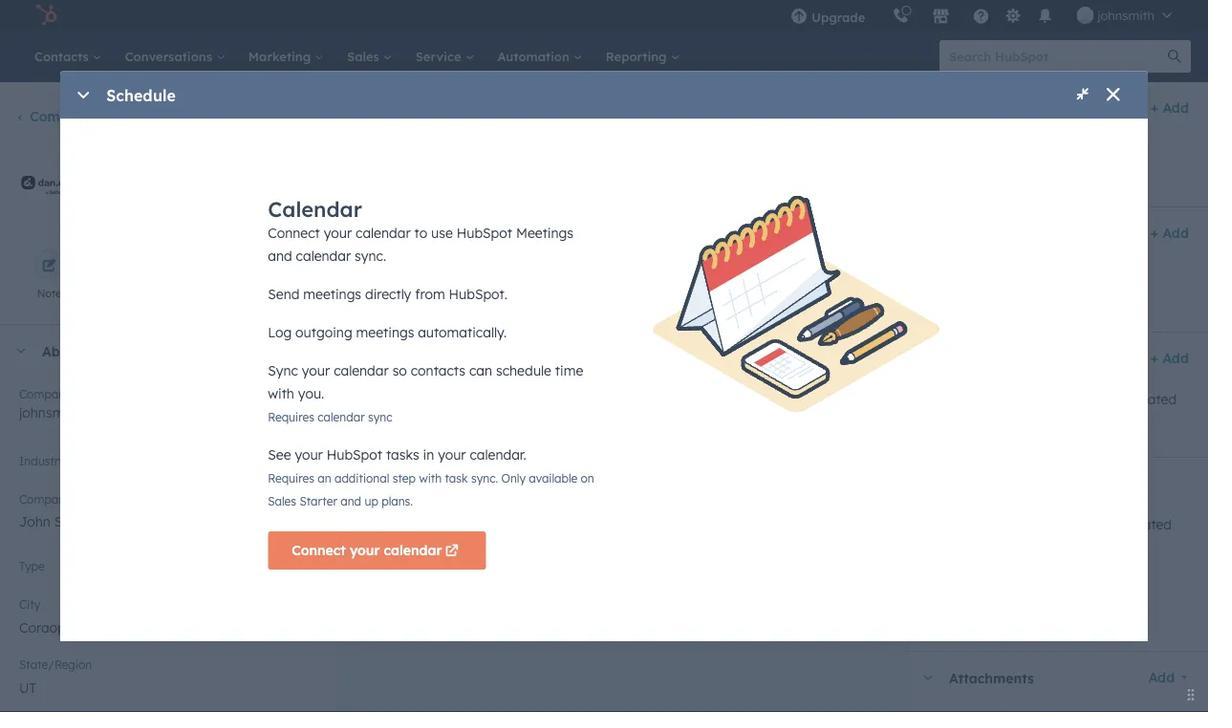 Task type: locate. For each thing, give the bounding box(es) containing it.
navigation up search activities search field
[[365, 98, 595, 145]]

associated right requests
[[1108, 391, 1177, 408]]

+ add button
[[1151, 97, 1189, 120], [1151, 222, 1189, 245], [1151, 347, 1189, 370]]

this inside the see the people associated with this record.
[[1127, 141, 1149, 157]]

2 vertical spatial the
[[964, 391, 984, 408]]

add for '+ add' button associated with track the customer requests associated with this record.
[[1163, 350, 1189, 367]]

0 vertical spatial + add button
[[1151, 97, 1189, 120]]

record. inside the see the people associated with this record.
[[926, 163, 970, 180]]

Search activities search field
[[365, 160, 709, 198]]

activity up meeting
[[702, 212, 753, 229]]

2 vertical spatial +
[[1151, 350, 1159, 367]]

+ add for see the people associated with this record.
[[1151, 99, 1189, 116]]

about
[[42, 343, 82, 359]]

company up name
[[115, 343, 177, 359]]

Search HubSpot search field
[[940, 40, 1174, 73]]

0 vertical spatial + add
[[1151, 99, 1189, 116]]

upgrade
[[812, 9, 866, 25]]

and left meeting
[[705, 235, 729, 252]]

3 + add button from the top
[[1151, 347, 1189, 370]]

activity down notes button
[[471, 336, 521, 352]]

1 vertical spatial associated
[[1108, 391, 1177, 408]]

john smith button
[[19, 503, 318, 534]]

1 vertical spatial record.
[[983, 414, 1026, 431]]

body, down following
[[666, 235, 701, 252]]

2 + add from the top
[[1151, 225, 1189, 241]]

feed
[[350, 144, 895, 677]]

calling icon image
[[892, 7, 910, 25]]

collapse all
[[768, 170, 844, 187]]

city
[[19, 597, 40, 611]]

1 vertical spatial with
[[926, 414, 953, 431]]

0 vertical spatial the
[[953, 141, 974, 157]]

company inside "company domain name johnsmith.com"
[[19, 387, 71, 401]]

2 horizontal spatial body,
[[666, 235, 701, 252]]

0 horizontal spatial subject,
[[365, 235, 413, 252]]

2 navigation from the top
[[365, 263, 845, 310]]

the right in
[[611, 212, 632, 229]]

this
[[1127, 141, 1149, 157], [86, 343, 111, 359], [957, 414, 979, 431], [957, 539, 979, 556]]

with inside track the customer requests associated with this record.
[[926, 414, 953, 431]]

1 horizontal spatial and
[[973, 516, 997, 533]]

0 vertical spatial associated
[[1024, 141, 1093, 157]]

(0) right tickets
[[1001, 350, 1020, 367]]

the for see
[[953, 141, 974, 157]]

collect
[[926, 516, 969, 533]]

City text field
[[19, 608, 318, 646]]

associated down contacts (0) dropdown button
[[1024, 141, 1093, 157]]

2 vertical spatial with
[[926, 539, 953, 556]]

2 company from the top
[[19, 492, 71, 506]]

contacts (0)
[[949, 100, 1032, 116]]

(0) inside dropdown button
[[1013, 100, 1032, 116]]

+ add button for see the people associated with this record.
[[1151, 97, 1189, 120]]

1 horizontal spatial subject,
[[448, 235, 496, 252]]

associated inside 'collect and track payments associated with this company using hubspot payments.'
[[1103, 516, 1172, 533]]

and
[[705, 235, 729, 252], [973, 516, 997, 533]]

caret image
[[15, 349, 27, 353], [923, 675, 934, 680]]

2 + from the top
[[1151, 225, 1159, 241]]

1 vertical spatial and
[[973, 516, 997, 533]]

with down collect
[[926, 539, 953, 556]]

filter left "by:"
[[369, 336, 401, 352]]

1 vertical spatial (0)
[[1001, 350, 1020, 367]]

1 horizontal spatial body,
[[601, 235, 637, 252]]

menu item
[[879, 0, 883, 31]]

1 + from the top
[[1151, 99, 1159, 116]]

associated up hubspot
[[1103, 516, 1172, 533]]

2 filter from the left
[[432, 336, 467, 352]]

are
[[417, 212, 439, 229]]

2 subject, from the left
[[448, 235, 496, 252]]

and left track on the right of the page
[[973, 516, 997, 533]]

2 vertical spatial + add button
[[1151, 347, 1189, 370]]

1 navigation from the top
[[365, 98, 595, 145]]

(0) for tickets (0)
[[1001, 350, 1020, 367]]

johnsmith.com
[[19, 404, 111, 421]]

3 + add from the top
[[1151, 350, 1189, 367]]

record. down see
[[926, 163, 970, 180]]

1 filter from the left
[[369, 336, 401, 352]]

+
[[1151, 99, 1159, 116], [1151, 225, 1159, 241], [1151, 350, 1159, 367]]

1 horizontal spatial filter
[[432, 336, 467, 352]]

type
[[19, 559, 45, 573]]

body, down in
[[601, 235, 637, 252]]

1 horizontal spatial caret image
[[923, 675, 934, 680]]

1 vertical spatial company
[[19, 492, 71, 506]]

associated inside the see the people associated with this record.
[[1024, 141, 1093, 157]]

with down track in the right of the page
[[926, 414, 953, 431]]

1 vertical spatial navigation
[[365, 263, 845, 310]]

1 body, from the left
[[530, 235, 566, 252]]

0 vertical spatial company
[[19, 387, 71, 401]]

0 vertical spatial navigation
[[365, 98, 595, 145]]

body,
[[530, 235, 566, 252], [601, 235, 637, 252], [666, 235, 701, 252]]

expand dialog image
[[1075, 88, 1091, 104]]

all
[[609, 336, 626, 352]]

caret image inside about this company dropdown button
[[15, 349, 27, 353]]

settings image
[[1005, 8, 1022, 25]]

and inside 'collect and track payments associated with this company using hubspot payments.'
[[973, 516, 997, 533]]

2 vertical spatial + add
[[1151, 350, 1189, 367]]

email subject, task subject, task body, note body, call body, and meeting body.
[[365, 212, 835, 252]]

(0) right contacts in the top of the page
[[1013, 100, 1032, 116]]

navigation
[[365, 98, 595, 145], [365, 263, 845, 310]]

1 vertical spatial activity
[[471, 336, 521, 352]]

filter by: filter activity
[[369, 336, 526, 352]]

record. down 'customer' on the right
[[983, 414, 1026, 431]]

the inside the see the people associated with this record.
[[953, 141, 974, 157]]

with inside 'collect and track payments associated with this company using hubspot payments.'
[[926, 539, 953, 556]]

1 + add button from the top
[[1151, 97, 1189, 120]]

attachments
[[949, 670, 1034, 686]]

1 vertical spatial + add button
[[1151, 222, 1189, 245]]

0 vertical spatial (0)
[[1013, 100, 1032, 116]]

with
[[1096, 141, 1123, 157], [926, 414, 953, 431], [926, 539, 953, 556]]

1 horizontal spatial task
[[500, 235, 527, 252]]

email
[[800, 212, 835, 229]]

hubspot
[[1083, 539, 1139, 556]]

0 horizontal spatial company
[[115, 343, 177, 359]]

tasks
[[696, 277, 730, 294]]

subject,
[[365, 235, 413, 252], [448, 235, 496, 252]]

navigation containing activity
[[365, 263, 845, 310]]

menu
[[778, 0, 1186, 31]]

found
[[551, 212, 590, 229]]

track
[[1001, 516, 1033, 533]]

caret image left about on the left of the page
[[15, 349, 27, 353]]

0 horizontal spatial and
[[705, 235, 729, 252]]

with for track the customer requests associated with this record.
[[926, 414, 953, 431]]

task down terms
[[500, 235, 527, 252]]

body, down terms
[[530, 235, 566, 252]]

1 vertical spatial caret image
[[923, 675, 934, 680]]

task down the are
[[417, 235, 444, 252]]

company down track on the right of the page
[[983, 539, 1042, 556]]

subject, down results
[[365, 235, 413, 252]]

0 horizontal spatial task
[[417, 235, 444, 252]]

company up 'john smith'
[[19, 492, 71, 506]]

this inside track the customer requests associated with this record.
[[957, 414, 979, 431]]

company up johnsmith.com
[[19, 387, 71, 401]]

more image
[[281, 259, 296, 274]]

upcoming
[[369, 381, 444, 400]]

results
[[365, 212, 413, 229]]

on
[[488, 212, 505, 229]]

john smith
[[19, 513, 91, 530]]

0 vertical spatial caret image
[[15, 349, 27, 353]]

search image
[[1168, 50, 1182, 63]]

the
[[953, 141, 974, 157], [611, 212, 632, 229], [964, 391, 984, 408]]

1 vertical spatial + add
[[1151, 225, 1189, 241]]

help image
[[973, 9, 990, 26]]

navigation down note
[[365, 263, 845, 310]]

3 + from the top
[[1151, 350, 1159, 367]]

+ add for track the customer requests associated with this record.
[[1151, 350, 1189, 367]]

record.
[[926, 163, 970, 180], [983, 414, 1026, 431]]

company for company domain name johnsmith.com
[[19, 387, 71, 401]]

using
[[1046, 539, 1080, 556]]

people
[[977, 141, 1020, 157]]

overview button
[[366, 98, 479, 144]]

+ for track the customer requests associated with this record.
[[1151, 350, 1159, 367]]

caret image left 'attachments'
[[923, 675, 934, 680]]

the right track in the right of the page
[[964, 391, 984, 408]]

with for collect and track payments associated with this company using hubspot payments.
[[926, 539, 953, 556]]

0 horizontal spatial body,
[[530, 235, 566, 252]]

payments.
[[926, 562, 992, 579]]

navigation containing overview
[[365, 98, 595, 145]]

associated inside track the customer requests associated with this record.
[[1108, 391, 1177, 408]]

0 horizontal spatial filter
[[369, 336, 401, 352]]

+ add button for track the customer requests associated with this record.
[[1151, 347, 1189, 370]]

filter
[[369, 336, 401, 352], [432, 336, 467, 352]]

the inside track the customer requests associated with this record.
[[964, 391, 984, 408]]

1 horizontal spatial activity
[[702, 212, 753, 229]]

note
[[37, 287, 61, 300]]

caret image for attachments
[[923, 675, 934, 680]]

notifications image
[[1037, 9, 1054, 26]]

1 horizontal spatial record.
[[983, 414, 1026, 431]]

filter right "by:"
[[432, 336, 467, 352]]

add button
[[1136, 659, 1189, 697]]

0 horizontal spatial caret image
[[15, 349, 27, 353]]

1 subject, from the left
[[365, 235, 413, 252]]

0 vertical spatial with
[[1096, 141, 1123, 157]]

about this company button
[[0, 325, 318, 377]]

1 vertical spatial +
[[1151, 225, 1159, 241]]

with down close dialog image
[[1096, 141, 1123, 157]]

(0) inside dropdown button
[[1001, 350, 1020, 367]]

settings link
[[1001, 5, 1025, 25]]

0 vertical spatial +
[[1151, 99, 1159, 116]]

0 horizontal spatial record.
[[926, 163, 970, 180]]

with inside the see the people associated with this record.
[[1096, 141, 1123, 157]]

0 vertical spatial and
[[705, 235, 729, 252]]

activity
[[702, 212, 753, 229], [471, 336, 521, 352]]

help button
[[965, 0, 998, 31]]

2 vertical spatial associated
[[1103, 516, 1172, 533]]

1 + add from the top
[[1151, 99, 1189, 116]]

caret image inside attachments dropdown button
[[923, 675, 934, 680]]

associated
[[1024, 141, 1093, 157], [1108, 391, 1177, 408], [1103, 516, 1172, 533]]

1 company from the top
[[19, 387, 71, 401]]

0 vertical spatial record.
[[926, 163, 970, 180]]

subject, down based
[[448, 235, 496, 252]]

0 vertical spatial company
[[115, 343, 177, 359]]

1 horizontal spatial company
[[983, 539, 1042, 556]]

3 body, from the left
[[666, 235, 701, 252]]

1 vertical spatial company
[[983, 539, 1042, 556]]

track
[[926, 391, 960, 408]]

following
[[636, 212, 698, 229]]

the right see
[[953, 141, 974, 157]]

industry
[[19, 454, 65, 468]]

domain
[[75, 387, 116, 401]]

task
[[417, 235, 444, 252], [500, 235, 527, 252]]



Task type: describe. For each thing, give the bounding box(es) containing it.
by:
[[405, 336, 423, 352]]

minimize dialog image
[[76, 88, 91, 104]]

tickets (0) button
[[907, 333, 1143, 384]]

add for '+ add' button related to see the people associated with this record.
[[1163, 99, 1189, 116]]

2 task from the left
[[500, 235, 527, 252]]

based
[[443, 212, 484, 229]]

john
[[19, 513, 50, 530]]

hubspot image
[[34, 4, 57, 27]]

activities button
[[479, 98, 594, 144]]

state/region
[[19, 657, 92, 672]]

johnsmith
[[1098, 7, 1155, 23]]

meetings button
[[750, 263, 845, 309]]

caret image for about this company
[[15, 349, 27, 353]]

add for second '+ add' button from the bottom of the page
[[1163, 225, 1189, 241]]

2023
[[432, 530, 466, 549]]

associated for requests
[[1108, 391, 1177, 408]]

track the customer requests associated with this record.
[[926, 391, 1177, 431]]

actions button
[[235, 98, 322, 136]]

more
[[276, 287, 301, 300]]

call
[[641, 235, 662, 252]]

attachments button
[[907, 652, 1129, 704]]

contacts (0) button
[[907, 82, 1143, 134]]

filter activity button
[[431, 325, 589, 363]]

associated for payments
[[1103, 516, 1172, 533]]

john smith image
[[1077, 7, 1094, 24]]

companies link
[[15, 108, 104, 125]]

results are based on terms found in the following activity fields:
[[365, 212, 796, 229]]

company for company owner
[[19, 492, 71, 506]]

notes
[[473, 277, 510, 294]]

this inside 'collect and track payments associated with this company using hubspot payments.'
[[957, 539, 979, 556]]

+ for see the people associated with this record.
[[1151, 99, 1159, 116]]

company owner
[[19, 492, 108, 506]]

meeting
[[733, 235, 785, 252]]

close dialog image
[[1106, 88, 1121, 104]]

in
[[594, 212, 607, 229]]

collect and track payments associated with this company using hubspot payments.
[[926, 516, 1172, 579]]

all users
[[609, 336, 666, 352]]

requests
[[1051, 391, 1105, 408]]

see
[[926, 141, 950, 157]]

tasks button
[[677, 263, 750, 309]]

1 vertical spatial the
[[611, 212, 632, 229]]

johnsmith button
[[1065, 0, 1184, 31]]

this inside dropdown button
[[86, 343, 111, 359]]

fields:
[[757, 212, 796, 229]]

actions
[[248, 108, 297, 125]]

tickets
[[949, 350, 997, 367]]

see the people associated with this record.
[[926, 141, 1149, 180]]

collapse
[[768, 170, 824, 187]]

upgrade image
[[791, 9, 808, 26]]

october 2023
[[369, 530, 466, 549]]

company inside 'collect and track payments associated with this company using hubspot payments.'
[[983, 539, 1042, 556]]

activities
[[506, 113, 567, 130]]

search button
[[1159, 40, 1191, 73]]

owner
[[75, 492, 108, 506]]

collapse all button
[[744, 160, 880, 198]]

october
[[369, 530, 428, 549]]

companies
[[30, 108, 104, 125]]

and inside email subject, task subject, task body, note body, call body, and meeting body.
[[705, 235, 729, 252]]

note
[[569, 235, 598, 252]]

marketplaces button
[[921, 0, 961, 31]]

customer
[[988, 391, 1047, 408]]

body.
[[788, 235, 823, 252]]

schedule
[[106, 86, 176, 105]]

all
[[828, 170, 844, 187]]

2 + add button from the top
[[1151, 222, 1189, 245]]

company inside dropdown button
[[115, 343, 177, 359]]

note image
[[42, 259, 57, 274]]

menu containing johnsmith
[[778, 0, 1186, 31]]

company domain name johnsmith.com
[[19, 387, 150, 421]]

feed containing upcoming
[[350, 144, 895, 677]]

activity
[[384, 277, 435, 294]]

0 vertical spatial activity
[[702, 212, 753, 229]]

(0) for contacts (0)
[[1013, 100, 1032, 116]]

tickets (0)
[[949, 350, 1020, 367]]

users
[[630, 336, 666, 352]]

terms
[[509, 212, 547, 229]]

meetings
[[769, 277, 826, 294]]

notes button
[[454, 263, 529, 309]]

0 horizontal spatial activity
[[471, 336, 521, 352]]

record. inside track the customer requests associated with this record.
[[983, 414, 1026, 431]]

the for track
[[964, 391, 984, 408]]

smith
[[54, 513, 91, 530]]

name
[[119, 387, 150, 401]]

2 body, from the left
[[601, 235, 637, 252]]

notifications button
[[1029, 0, 1062, 31]]

calling icon button
[[885, 3, 917, 28]]

overview
[[393, 113, 452, 130]]

State/Region text field
[[19, 668, 318, 707]]

payments
[[1037, 516, 1100, 533]]

add inside popup button
[[1149, 669, 1175, 686]]

hubspot link
[[23, 4, 72, 27]]

marketplaces image
[[933, 9, 950, 26]]

contacts
[[949, 100, 1009, 116]]

1 task from the left
[[417, 235, 444, 252]]

about this company
[[42, 343, 177, 359]]

all users button
[[597, 325, 691, 363]]

activity button
[[365, 263, 454, 309]]



Task type: vqa. For each thing, say whether or not it's contained in the screenshot.
Company for Company owner
yes



